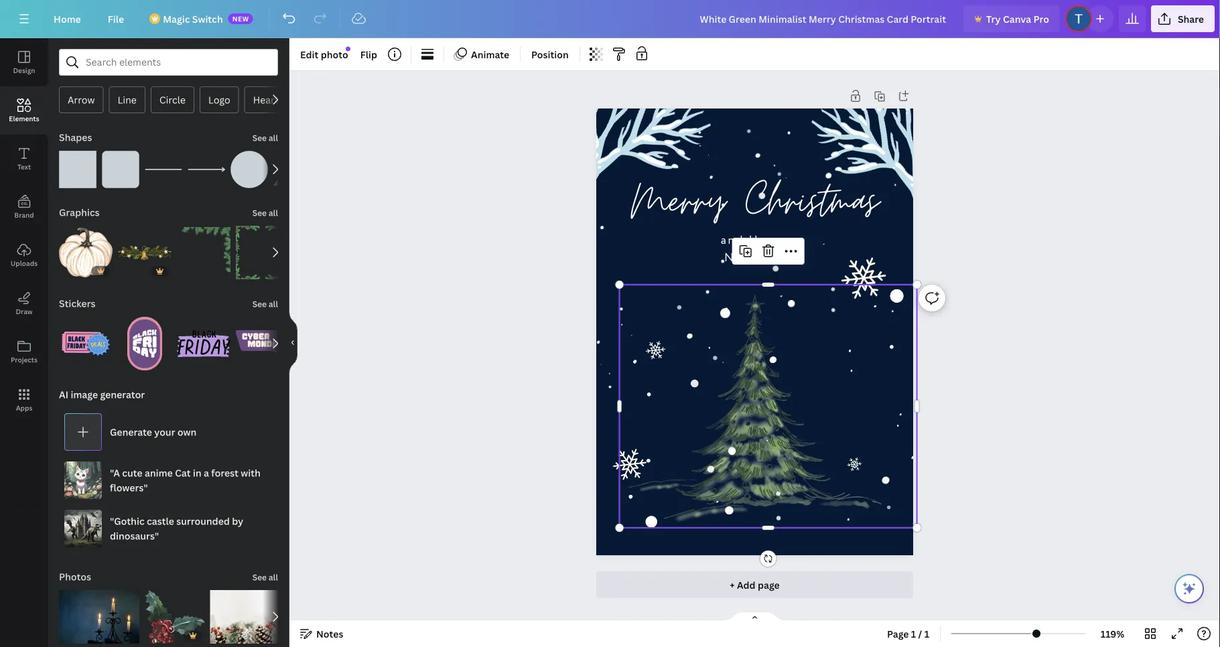 Task type: describe. For each thing, give the bounding box(es) containing it.
circle button
[[151, 86, 194, 113]]

+
[[730, 579, 735, 592]]

Design title text field
[[690, 5, 959, 32]]

position
[[532, 48, 569, 61]]

119% button
[[1091, 623, 1135, 645]]

1 1 from the left
[[912, 628, 917, 641]]

main menu bar
[[0, 0, 1221, 38]]

anime
[[145, 467, 173, 480]]

text button
[[0, 135, 48, 183]]

edit photo button
[[295, 44, 354, 65]]

christmas arrangement watercolor image
[[118, 226, 172, 280]]

design
[[13, 66, 35, 75]]

uploads
[[11, 259, 38, 268]]

new
[[725, 249, 754, 267]]

cute
[[122, 467, 143, 480]]

draw
[[16, 307, 33, 316]]

flip
[[360, 48, 377, 61]]

brand
[[14, 210, 34, 220]]

and
[[721, 232, 745, 249]]

animate
[[471, 48, 510, 61]]

try canva pro button
[[964, 5, 1060, 32]]

see all button for graphics
[[251, 199, 280, 226]]

line
[[118, 94, 137, 106]]

show pages image
[[723, 611, 787, 622]]

shapes
[[59, 131, 92, 144]]

elements
[[9, 114, 39, 123]]

home
[[54, 12, 81, 25]]

new image
[[346, 47, 351, 51]]

see all for shapes
[[253, 132, 278, 143]]

design button
[[0, 38, 48, 86]]

page
[[888, 628, 909, 641]]

christmas mistletoe branch watercolor illustration image
[[145, 591, 205, 644]]

see all for graphics
[[253, 207, 278, 219]]

arrow
[[68, 94, 95, 106]]

/
[[919, 628, 923, 641]]

all for shapes
[[269, 132, 278, 143]]

your
[[154, 426, 175, 439]]

see all button for shapes
[[251, 124, 280, 151]]

square image
[[59, 151, 97, 188]]

own
[[178, 426, 197, 439]]

see for shapes
[[253, 132, 267, 143]]

image
[[71, 388, 98, 401]]

a
[[204, 467, 209, 480]]

all for stickers
[[269, 299, 278, 310]]

stickers
[[59, 297, 95, 310]]

line button
[[109, 86, 145, 113]]

see all for photos
[[253, 572, 278, 583]]

"a cute anime cat in a forest with flowers"
[[110, 467, 261, 494]]

uploads button
[[0, 231, 48, 280]]

by
[[232, 515, 243, 528]]

photo
[[321, 48, 348, 61]]

triangle up image
[[274, 151, 311, 188]]

rounded square image
[[102, 151, 139, 188]]

arrow button
[[59, 86, 104, 113]]

hide image
[[289, 311, 298, 375]]

black metal candle holder with white candles image
[[59, 591, 139, 644]]

projects button
[[0, 328, 48, 376]]

try canva pro
[[987, 12, 1050, 25]]

page
[[758, 579, 780, 592]]

with
[[241, 467, 261, 480]]

stickers button
[[58, 290, 97, 317]]

switch
[[192, 12, 223, 25]]

see all for stickers
[[253, 299, 278, 310]]

home link
[[43, 5, 92, 32]]

flip button
[[355, 44, 383, 65]]

elements button
[[0, 86, 48, 135]]

ai
[[59, 388, 68, 401]]

file button
[[97, 5, 135, 32]]

1 add this line to the canvas image from the left
[[145, 151, 182, 188]]

position button
[[526, 44, 574, 65]]

"gothic
[[110, 515, 145, 528]]

animate button
[[450, 44, 515, 65]]

canva
[[1003, 12, 1032, 25]]

dinosaurs"
[[110, 530, 159, 543]]

graphics
[[59, 206, 100, 219]]

notes
[[316, 628, 344, 641]]

generator
[[100, 388, 145, 401]]



Task type: vqa. For each thing, say whether or not it's contained in the screenshot.
Christmas Decorations at Home image
yes



Task type: locate. For each thing, give the bounding box(es) containing it.
see up the white circle shape image
[[253, 132, 267, 143]]

3 see all from the top
[[253, 299, 278, 310]]

all down decorative christmas border image
[[269, 299, 278, 310]]

0 horizontal spatial 1
[[912, 628, 917, 641]]

graphics button
[[58, 199, 101, 226]]

all
[[269, 132, 278, 143], [269, 207, 278, 219], [269, 299, 278, 310], [269, 572, 278, 583]]

2 all from the top
[[269, 207, 278, 219]]

white circle shape image
[[231, 151, 268, 188]]

circle
[[159, 94, 186, 106]]

1 all from the top
[[269, 132, 278, 143]]

see for graphics
[[253, 207, 267, 219]]

photos button
[[58, 564, 93, 591]]

christmas
[[746, 168, 879, 234]]

add this line to the canvas image right rounded square image
[[145, 151, 182, 188]]

shapes button
[[58, 124, 93, 151]]

see up decorative christmas border image
[[253, 207, 267, 219]]

3 see from the top
[[253, 299, 267, 310]]

projects
[[11, 355, 38, 364]]

photos
[[59, 571, 91, 584]]

apps
[[16, 404, 32, 413]]

generate your own
[[110, 426, 197, 439]]

1 horizontal spatial 1
[[925, 628, 930, 641]]

in
[[193, 467, 202, 480]]

3 all from the top
[[269, 299, 278, 310]]

2 1 from the left
[[925, 628, 930, 641]]

heart
[[253, 94, 279, 106]]

see all up decorative christmas border image
[[253, 207, 278, 219]]

apps button
[[0, 376, 48, 424]]

draw button
[[0, 280, 48, 328]]

edit photo
[[300, 48, 348, 61]]

all up decorative christmas border image
[[269, 207, 278, 219]]

merry
[[631, 168, 726, 234]]

1 see all from the top
[[253, 132, 278, 143]]

+ add page button
[[597, 572, 914, 599]]

add this line to the canvas image left the white circle shape image
[[188, 151, 225, 188]]

pro
[[1034, 12, 1050, 25]]

heart button
[[244, 86, 287, 113]]

Search elements search field
[[86, 50, 251, 75]]

2 see all button from the top
[[251, 199, 280, 226]]

surrounded
[[176, 515, 230, 528]]

"a
[[110, 467, 120, 480]]

all for photos
[[269, 572, 278, 583]]

canva assistant image
[[1182, 581, 1198, 597]]

all up christmas decorations at home image
[[269, 572, 278, 583]]

119%
[[1101, 628, 1125, 641]]

1 horizontal spatial add this line to the canvas image
[[188, 151, 225, 188]]

logo
[[208, 94, 230, 106]]

0 horizontal spatial add this line to the canvas image
[[145, 151, 182, 188]]

happy
[[749, 232, 791, 249]]

1 right /
[[925, 628, 930, 641]]

see all up christmas decorations at home image
[[253, 572, 278, 583]]

page 1 / 1
[[888, 628, 930, 641]]

watercolor white pumpkin image
[[59, 226, 113, 280]]

4 see from the top
[[253, 572, 267, 583]]

cat
[[175, 467, 191, 480]]

new
[[232, 14, 249, 23]]

see all button for photos
[[251, 564, 280, 591]]

2 see from the top
[[253, 207, 267, 219]]

1 see all button from the top
[[251, 124, 280, 151]]

castle
[[147, 515, 174, 528]]

3 see all button from the top
[[251, 290, 280, 317]]

magic
[[163, 12, 190, 25]]

+ add page
[[730, 579, 780, 592]]

text
[[17, 162, 31, 171]]

see down decorative christmas border image
[[253, 299, 267, 310]]

1 left /
[[912, 628, 917, 641]]

year
[[758, 249, 788, 267]]

1 see from the top
[[253, 132, 267, 143]]

forest
[[211, 467, 239, 480]]

decorative christmas border image
[[236, 226, 290, 280]]

all up triangle up image
[[269, 132, 278, 143]]

file
[[108, 12, 124, 25]]

add
[[737, 579, 756, 592]]

"gothic castle surrounded by dinosaurs"
[[110, 515, 243, 543]]

2 add this line to the canvas image from the left
[[188, 151, 225, 188]]

watercolor christmas border image
[[177, 226, 231, 280]]

logo button
[[200, 86, 239, 113]]

see all down decorative christmas border image
[[253, 299, 278, 310]]

share button
[[1152, 5, 1215, 32]]

see
[[253, 132, 267, 143], [253, 207, 267, 219], [253, 299, 267, 310], [253, 572, 267, 583]]

see for stickers
[[253, 299, 267, 310]]

generate
[[110, 426, 152, 439]]

all for graphics
[[269, 207, 278, 219]]

edit
[[300, 48, 319, 61]]

add this line to the canvas image
[[145, 151, 182, 188], [188, 151, 225, 188]]

flowers"
[[110, 482, 148, 494]]

ai image generator
[[59, 388, 145, 401]]

notes button
[[295, 623, 349, 645]]

see all up the white circle shape image
[[253, 132, 278, 143]]

group
[[59, 143, 97, 188], [102, 143, 139, 188], [231, 143, 268, 188], [59, 218, 113, 280], [177, 218, 231, 280], [118, 226, 172, 280], [236, 226, 290, 280], [59, 309, 113, 371], [118, 309, 172, 371], [177, 317, 231, 371], [236, 317, 290, 371], [59, 583, 139, 644], [145, 591, 205, 644], [210, 591, 291, 644]]

2 see all from the top
[[253, 207, 278, 219]]

side panel tab list
[[0, 38, 48, 424]]

try
[[987, 12, 1001, 25]]

4 see all from the top
[[253, 572, 278, 583]]

see for photos
[[253, 572, 267, 583]]

see up christmas decorations at home image
[[253, 572, 267, 583]]

share
[[1178, 12, 1205, 25]]

christmas decorations at home image
[[210, 591, 291, 644]]

4 all from the top
[[269, 572, 278, 583]]

see all button for stickers
[[251, 290, 280, 317]]

4 see all button from the top
[[251, 564, 280, 591]]

merry christmas and happy new year
[[631, 168, 879, 267]]

brand button
[[0, 183, 48, 231]]

magic switch
[[163, 12, 223, 25]]



